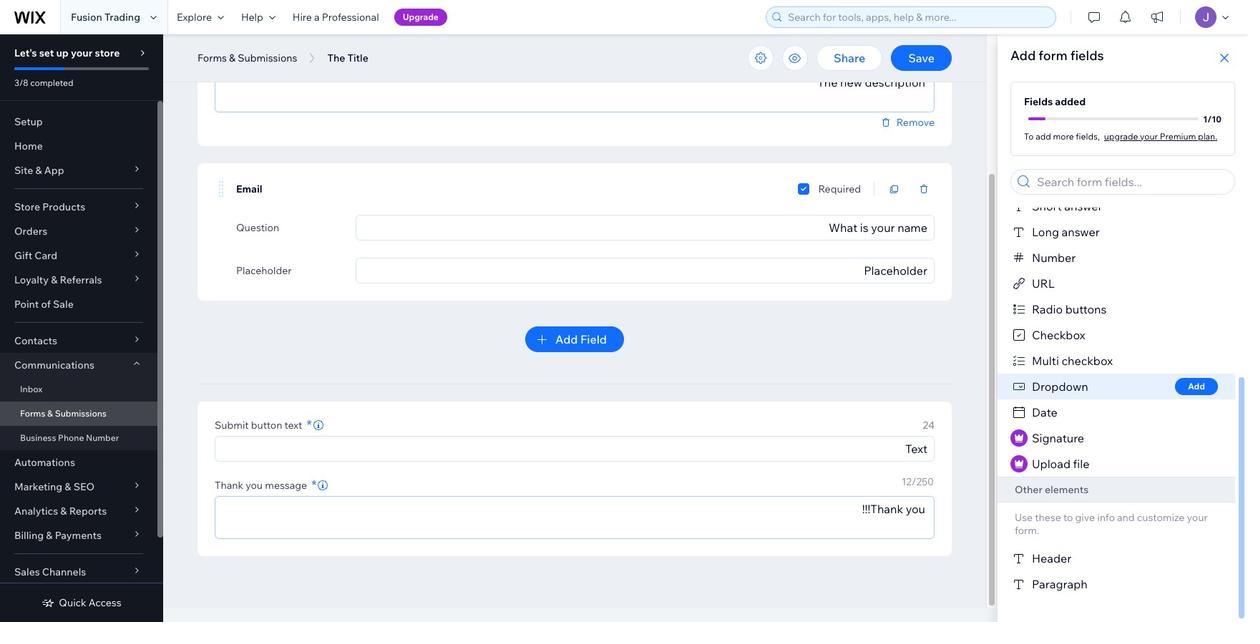 Task type: locate. For each thing, give the bounding box(es) containing it.
0 horizontal spatial forms
[[20, 408, 45, 419]]

add form fields
[[1011, 47, 1104, 64]]

0 vertical spatial /
[[906, 49, 910, 62]]

0 vertical spatial forms & submissions
[[198, 52, 297, 64]]

your inside sidebar element
[[71, 47, 93, 59]]

1 vertical spatial submissions
[[55, 408, 107, 419]]

multi checkbox
[[1032, 354, 1113, 368]]

set
[[39, 47, 54, 59]]

10
[[1212, 113, 1222, 124]]

gift card
[[14, 249, 57, 262]]

number right phone
[[86, 432, 119, 443]]

add inside "add field" button
[[556, 332, 578, 346]]

1 horizontal spatial forms
[[198, 52, 227, 64]]

& inside marketing & seo dropdown button
[[65, 480, 71, 493]]

share button
[[817, 45, 883, 71]]

1 horizontal spatial /
[[912, 475, 917, 488]]

1 horizontal spatial add
[[1011, 47, 1036, 64]]

1 vertical spatial *
[[312, 477, 317, 493]]

home
[[14, 140, 43, 152]]

upgrade your premium plan. button
[[1104, 130, 1218, 142]]

home link
[[0, 134, 157, 158]]

automations
[[14, 456, 75, 469]]

submissions down inbox link
[[55, 408, 107, 419]]

& left the "description"
[[229, 52, 236, 64]]

app
[[44, 164, 64, 177]]

explore
[[177, 11, 212, 24]]

submissions
[[238, 52, 297, 64], [55, 408, 107, 419]]

plan.
[[1198, 131, 1218, 141]]

Search form fields... field
[[1033, 170, 1231, 194]]

info
[[1098, 511, 1115, 524]]

0 vertical spatial add
[[1011, 47, 1036, 64]]

& inside loyalty & referrals popup button
[[51, 273, 58, 286]]

site & app
[[14, 164, 64, 177]]

sales channels
[[14, 566, 86, 578]]

fields,
[[1076, 131, 1100, 141]]

& right site
[[35, 164, 42, 177]]

2 vertical spatial /
[[912, 475, 917, 488]]

forms & submissions up business phone number on the left bottom of the page
[[20, 408, 107, 419]]

& for the forms & submissions button
[[229, 52, 236, 64]]

form description
[[215, 52, 294, 65]]

forms down inbox
[[20, 408, 45, 419]]

completed
[[30, 77, 73, 88]]

3/8 completed
[[14, 77, 73, 88]]

& right loyalty
[[51, 273, 58, 286]]

1 vertical spatial /
[[1208, 113, 1212, 124]]

header
[[1032, 551, 1072, 566]]

point of sale link
[[0, 292, 157, 316]]

/ for 19
[[906, 49, 910, 62]]

1 / 10
[[1203, 113, 1222, 124]]

& left reports
[[60, 505, 67, 518]]

Add a short description... text field
[[215, 70, 934, 112]]

& up business
[[47, 408, 53, 419]]

& right billing
[[46, 529, 53, 542]]

1 vertical spatial add
[[556, 332, 578, 346]]

setup
[[14, 115, 43, 128]]

your right up
[[71, 47, 93, 59]]

of
[[41, 298, 51, 311]]

number down long
[[1032, 251, 1076, 265]]

forms inside button
[[198, 52, 227, 64]]

card
[[35, 249, 57, 262]]

answer for long answer
[[1062, 225, 1100, 239]]

hire a professional link
[[284, 0, 388, 34]]

your inside use these to give info and customize your form.
[[1187, 511, 1208, 524]]

Search for tools, apps, help & more... field
[[784, 7, 1052, 27]]

your right customize
[[1187, 511, 1208, 524]]

orders
[[14, 225, 47, 238]]

& for billing & payments dropdown button
[[46, 529, 53, 542]]

0 horizontal spatial submissions
[[55, 408, 107, 419]]

& inside forms & submissions link
[[47, 408, 53, 419]]

19 / 1000
[[895, 49, 934, 62]]

forms & submissions inside sidebar element
[[20, 408, 107, 419]]

orders button
[[0, 219, 157, 243]]

answer for short answer
[[1065, 199, 1103, 213]]

paragraph
[[1032, 577, 1088, 591]]

0 horizontal spatial number
[[86, 432, 119, 443]]

up
[[56, 47, 69, 59]]

upgrade button
[[394, 9, 447, 26]]

&
[[229, 52, 236, 64], [35, 164, 42, 177], [51, 273, 58, 286], [47, 408, 53, 419], [65, 480, 71, 493], [60, 505, 67, 518], [46, 529, 53, 542]]

analytics
[[14, 505, 58, 518]]

forms down explore on the left of the page
[[198, 52, 227, 64]]

gift
[[14, 249, 32, 262]]

fields added
[[1024, 95, 1086, 108]]

remove
[[897, 116, 935, 129]]

message
[[265, 479, 307, 492]]

1 vertical spatial forms
[[20, 408, 45, 419]]

1 vertical spatial your
[[1140, 131, 1158, 141]]

* right message
[[312, 477, 317, 493]]

0 vertical spatial number
[[1032, 251, 1076, 265]]

billing
[[14, 529, 44, 542]]

& for loyalty & referrals popup button
[[51, 273, 58, 286]]

forms & submissions down help
[[198, 52, 297, 64]]

point of sale
[[14, 298, 74, 311]]

0 horizontal spatial add
[[556, 332, 578, 346]]

submissions down help button
[[238, 52, 297, 64]]

buttons
[[1066, 302, 1107, 316]]

business
[[20, 432, 56, 443]]

dropdown
[[1032, 379, 1089, 394]]

0 horizontal spatial /
[[906, 49, 910, 62]]

& left seo
[[65, 480, 71, 493]]

0 vertical spatial *
[[307, 417, 312, 433]]

2 vertical spatial your
[[1187, 511, 1208, 524]]

None checkbox
[[799, 180, 810, 198]]

premium
[[1160, 131, 1196, 141]]

0 vertical spatial your
[[71, 47, 93, 59]]

submissions inside button
[[238, 52, 297, 64]]

& inside the forms & submissions button
[[229, 52, 236, 64]]

communications
[[14, 359, 95, 372]]

automations link
[[0, 450, 157, 475]]

answer down short answer
[[1062, 225, 1100, 239]]

access
[[89, 596, 121, 609]]

trading
[[104, 11, 140, 24]]

1 horizontal spatial submissions
[[238, 52, 297, 64]]

& inside billing & payments dropdown button
[[46, 529, 53, 542]]

* for submit button text *
[[307, 417, 312, 433]]

your right upgrade at top right
[[1140, 131, 1158, 141]]

save button
[[891, 45, 952, 71]]

0 vertical spatial submissions
[[238, 52, 297, 64]]

other
[[1015, 483, 1043, 496]]

submissions for forms & submissions link
[[55, 408, 107, 419]]

contacts
[[14, 334, 57, 347]]

1 horizontal spatial forms & submissions
[[198, 52, 297, 64]]

help button
[[233, 0, 284, 34]]

1 vertical spatial answer
[[1062, 225, 1100, 239]]

1
[[1203, 113, 1208, 124]]

1 vertical spatial number
[[86, 432, 119, 443]]

2 horizontal spatial /
[[1208, 113, 1212, 124]]

& inside analytics & reports popup button
[[60, 505, 67, 518]]

question
[[236, 221, 279, 234]]

number
[[1032, 251, 1076, 265], [86, 432, 119, 443]]

forms for the forms & submissions button
[[198, 52, 227, 64]]

help
[[241, 11, 263, 24]]

forms & submissions inside button
[[198, 52, 297, 64]]

* right text
[[307, 417, 312, 433]]

answer up long answer
[[1065, 199, 1103, 213]]

0 vertical spatial forms
[[198, 52, 227, 64]]

2 horizontal spatial add
[[1188, 381, 1205, 392]]

& for site & app dropdown button
[[35, 164, 42, 177]]

to add more fields, upgrade your premium plan.
[[1024, 131, 1218, 141]]

let's set up your store
[[14, 47, 120, 59]]

submissions inside sidebar element
[[55, 408, 107, 419]]

analytics & reports button
[[0, 499, 157, 523]]

site & app button
[[0, 158, 157, 183]]

1 vertical spatial forms & submissions
[[20, 408, 107, 419]]

/ for 12
[[912, 475, 917, 488]]

forms for forms & submissions link
[[20, 408, 45, 419]]

fields
[[1024, 95, 1053, 108]]

required
[[819, 183, 861, 195]]

0 horizontal spatial your
[[71, 47, 93, 59]]

0 horizontal spatial forms & submissions
[[20, 408, 107, 419]]

forms & submissions link
[[0, 402, 157, 426]]

description
[[241, 52, 294, 65]]

submissions for the forms & submissions button
[[238, 52, 297, 64]]

long answer
[[1032, 225, 1100, 239]]

forms inside sidebar element
[[20, 408, 45, 419]]

sale
[[53, 298, 74, 311]]

0 vertical spatial answer
[[1065, 199, 1103, 213]]

multi
[[1032, 354, 1059, 368]]

3/8
[[14, 77, 28, 88]]

to
[[1064, 511, 1073, 524]]

contacts button
[[0, 329, 157, 353]]

sales
[[14, 566, 40, 578]]

reports
[[69, 505, 107, 518]]

checkbox
[[1032, 328, 1086, 342]]

& inside site & app dropdown button
[[35, 164, 42, 177]]

2 horizontal spatial your
[[1187, 511, 1208, 524]]

loyalty
[[14, 273, 49, 286]]

2 vertical spatial add
[[1188, 381, 1205, 392]]



Task type: vqa. For each thing, say whether or not it's contained in the screenshot.
be to the right
no



Task type: describe. For each thing, give the bounding box(es) containing it.
site
[[14, 164, 33, 177]]

store products button
[[0, 195, 157, 219]]

file
[[1073, 457, 1090, 471]]

forms & submissions for the forms & submissions button
[[198, 52, 297, 64]]

1 horizontal spatial your
[[1140, 131, 1158, 141]]

19
[[895, 49, 906, 62]]

store products
[[14, 200, 85, 213]]

marketing
[[14, 480, 62, 493]]

customize
[[1137, 511, 1185, 524]]

long
[[1032, 225, 1059, 239]]

email
[[236, 183, 262, 195]]

quick access button
[[42, 596, 121, 609]]

e.g., Submit field
[[220, 437, 930, 461]]

form
[[1039, 47, 1068, 64]]

12 / 250
[[902, 475, 934, 488]]

/ for 1
[[1208, 113, 1212, 124]]

1 horizontal spatial number
[[1032, 251, 1076, 265]]

billing & payments
[[14, 529, 102, 542]]

text
[[285, 419, 302, 432]]

point
[[14, 298, 39, 311]]

remove button
[[880, 116, 935, 129]]

12
[[902, 475, 912, 488]]

e.g., Thanks for submitting! text field
[[215, 497, 934, 538]]

1000
[[910, 49, 934, 62]]

give
[[1076, 511, 1095, 524]]

inbox
[[20, 384, 43, 394]]

use
[[1015, 511, 1033, 524]]

a
[[314, 11, 320, 24]]

radio buttons
[[1032, 302, 1107, 316]]

& for marketing & seo dropdown button
[[65, 480, 71, 493]]

gift card button
[[0, 243, 157, 268]]

save
[[909, 51, 935, 65]]

field
[[581, 332, 607, 346]]

these
[[1035, 511, 1062, 524]]

business phone number
[[20, 432, 119, 443]]

short answer
[[1032, 199, 1103, 213]]

channels
[[42, 566, 86, 578]]

elements
[[1045, 483, 1089, 496]]

use these to give info and customize your form.
[[1015, 511, 1208, 537]]

other elements
[[1015, 483, 1089, 496]]

add button
[[1175, 378, 1218, 395]]

Add placeholder text… field
[[361, 258, 930, 283]]

form.
[[1015, 524, 1040, 537]]

upload
[[1032, 457, 1071, 471]]

sidebar element
[[0, 34, 163, 622]]

& for analytics & reports popup button
[[60, 505, 67, 518]]

quick
[[59, 596, 86, 609]]

add for add field
[[556, 332, 578, 346]]

added
[[1055, 95, 1086, 108]]

loyalty & referrals button
[[0, 268, 157, 292]]

you
[[246, 479, 263, 492]]

the title
[[327, 52, 369, 64]]

setup link
[[0, 110, 157, 134]]

radio
[[1032, 302, 1063, 316]]

short
[[1032, 199, 1062, 213]]

fusion trading
[[71, 11, 140, 24]]

inbox link
[[0, 377, 157, 402]]

submit button text *
[[215, 417, 312, 433]]

store
[[14, 200, 40, 213]]

seo
[[74, 480, 95, 493]]

marketing & seo button
[[0, 475, 157, 499]]

* for thank you message *
[[312, 477, 317, 493]]

forms & submissions button
[[190, 47, 305, 69]]

button
[[251, 419, 282, 432]]

professional
[[322, 11, 379, 24]]

upgrade
[[403, 11, 439, 22]]

& for forms & submissions link
[[47, 408, 53, 419]]

add field button
[[525, 326, 624, 352]]

add for add form fields
[[1011, 47, 1036, 64]]

payments
[[55, 529, 102, 542]]

the title button
[[320, 47, 376, 69]]

Type your question here... field
[[361, 215, 930, 240]]

number inside sidebar element
[[86, 432, 119, 443]]

hire
[[293, 11, 312, 24]]

more
[[1053, 131, 1074, 141]]

and
[[1117, 511, 1135, 524]]

submit
[[215, 419, 249, 432]]

upgrade
[[1104, 131, 1139, 141]]

let's
[[14, 47, 37, 59]]

loyalty & referrals
[[14, 273, 102, 286]]

placeholder
[[236, 264, 292, 277]]

forms & submissions for forms & submissions link
[[20, 408, 107, 419]]

marketing & seo
[[14, 480, 95, 493]]

share
[[834, 51, 866, 65]]

title
[[348, 52, 369, 64]]

add inside add button
[[1188, 381, 1205, 392]]

date
[[1032, 405, 1058, 419]]

upload file
[[1032, 457, 1090, 471]]



